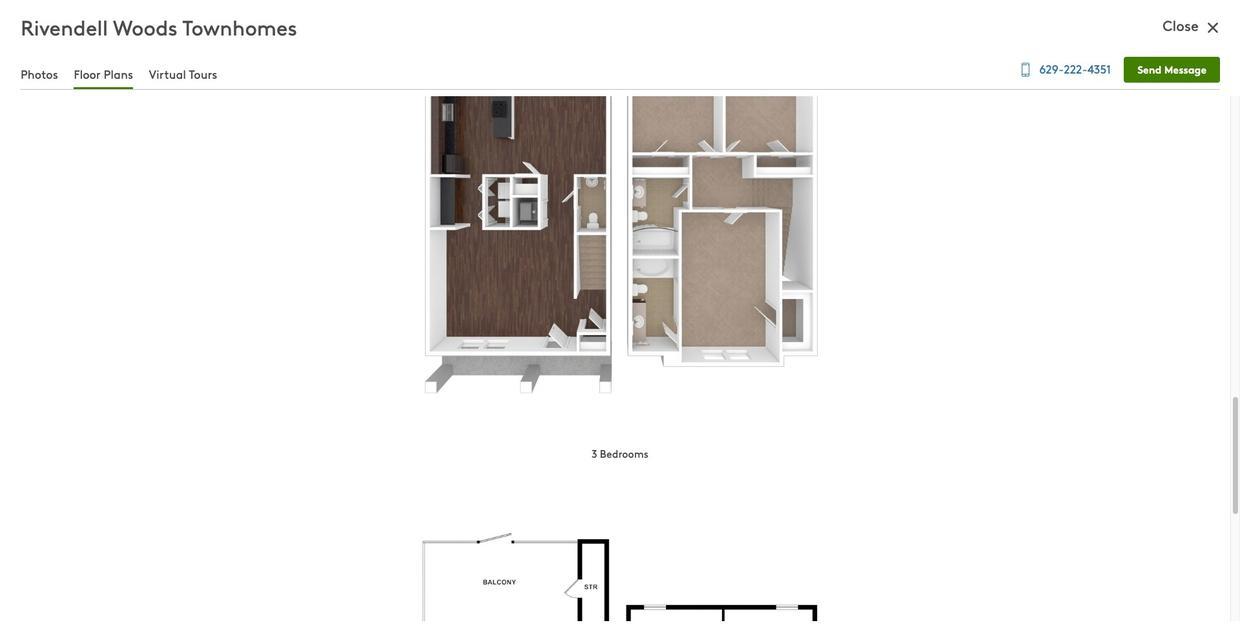 Task type: vqa. For each thing, say whether or not it's contained in the screenshot.
Airport: Calm
no



Task type: locate. For each thing, give the bounding box(es) containing it.
rivendell woods townhomes
[[21, 12, 297, 41]]

english link
[[123, 7, 171, 22]]

plans
[[104, 66, 133, 82]]

bedrooms
[[382, 91, 430, 106], [613, 91, 662, 106], [600, 446, 649, 460]]

property management company logo image
[[1041, 34, 1119, 63]]

pricing button
[[60, 68, 93, 84]]

1 horizontal spatial 3
[[592, 446, 597, 460]]

rivendell
[[21, 12, 108, 41]]

photos
[[21, 66, 58, 82]]

path
[[572, 439, 591, 451]]

the vale link
[[516, 493, 734, 625]]

629-222-4351
[[1039, 61, 1111, 77]]

629-222-4351 link
[[1016, 59, 1111, 81]]

prev link
[[1168, 0, 1198, 30]]

about button
[[107, 68, 137, 84]]

rivendell woods townhomes dialog
[[0, 0, 1240, 625]]

floor plans tab panel
[[0, 0, 1240, 625]]

floor plans
[[74, 66, 133, 82]]

3 bedrooms
[[373, 91, 430, 106], [605, 91, 662, 106], [592, 446, 649, 460]]

vale
[[544, 597, 565, 611]]

the vale
[[524, 597, 565, 611]]

amenities
[[205, 68, 254, 82]]

media tab list
[[21, 66, 1220, 89]]

woods
[[113, 12, 178, 41]]

3
[[373, 91, 379, 106], [605, 91, 610, 106], [592, 446, 597, 460]]

contact button
[[151, 68, 191, 84]]

close button
[[1162, 16, 1225, 39]]

2 horizontal spatial 3
[[605, 91, 610, 106]]

english
[[136, 7, 171, 22]]

townhomes
[[182, 12, 297, 41]]

map
[[23, 8, 42, 21]]



Task type: describe. For each thing, give the bounding box(es) containing it.
send message
[[1138, 61, 1207, 76]]

pricing
[[60, 68, 93, 82]]

virtual
[[149, 66, 186, 82]]

menu
[[83, 8, 106, 21]]

ln
[[594, 439, 603, 451]]

bedrooms inside the floor plans tab panel
[[600, 446, 649, 460]]

about
[[107, 68, 137, 82]]

close
[[1163, 16, 1199, 35]]

virtual tours button
[[149, 66, 217, 89]]

$2,549-
[[554, 460, 585, 472]]

menu button
[[47, 0, 117, 30]]

floor
[[74, 66, 101, 82]]

the
[[524, 597, 542, 611]]

contact
[[151, 68, 191, 82]]

floor plans button
[[74, 66, 133, 89]]

prev
[[1174, 8, 1192, 21]]

tours
[[189, 66, 217, 82]]

629-
[[1039, 61, 1064, 77]]

next
[[1204, 8, 1225, 21]]

3 inside the floor plans tab panel
[[592, 446, 597, 460]]

3 bedrooms inside the floor plans tab panel
[[592, 446, 649, 460]]

send
[[1138, 61, 1162, 76]]

4351
[[1088, 61, 1111, 77]]

222-
[[1064, 61, 1088, 77]]

37013
[[574, 449, 597, 462]]

map link
[[0, 0, 47, 30]]

1104
[[524, 439, 542, 451]]

photos button
[[21, 66, 58, 89]]

amenities button
[[205, 68, 254, 84]]

next link
[[1198, 0, 1231, 30]]

send message button
[[1124, 57, 1220, 83]]

spring
[[544, 439, 570, 451]]

$3,166
[[585, 460, 611, 472]]

message
[[1165, 61, 1207, 76]]

share listing image
[[1137, 37, 1160, 61]]

virtual tours
[[149, 66, 217, 82]]

1104 spring path ln 37013 $2,549-$3,166
[[524, 439, 611, 472]]

0 horizontal spatial 3
[[373, 91, 379, 106]]



